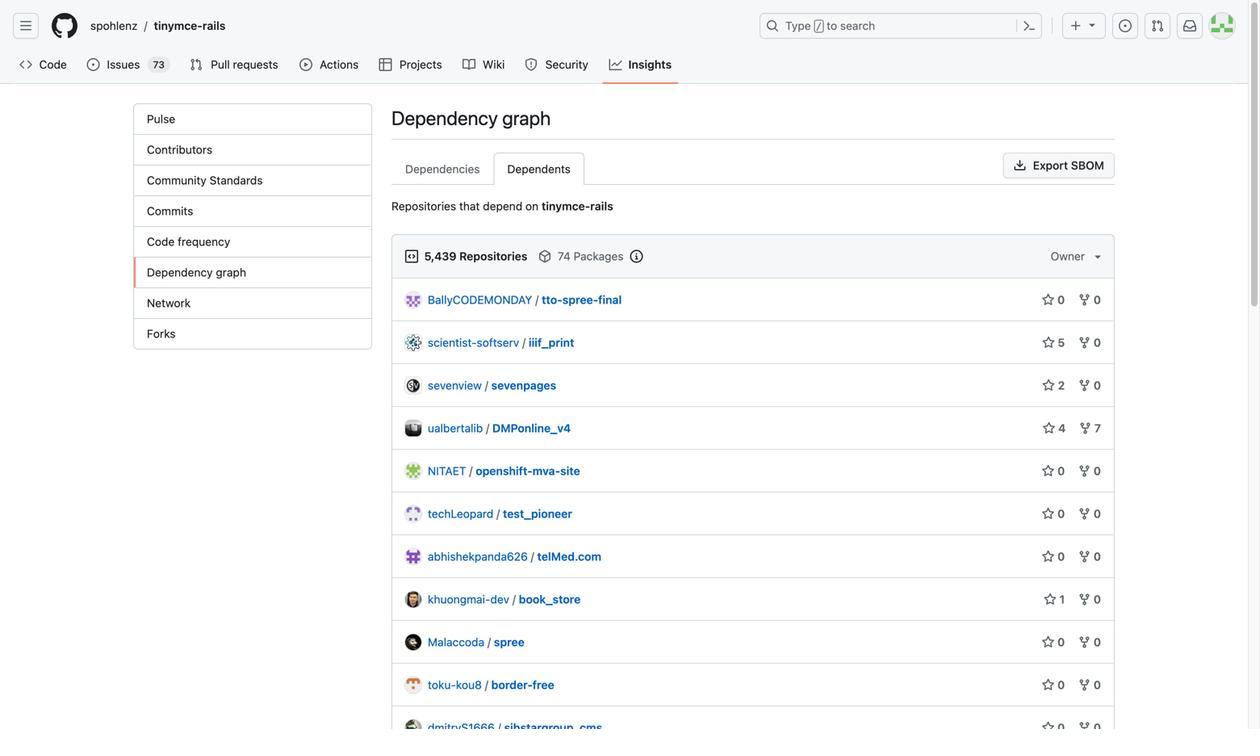 Task type: vqa. For each thing, say whether or not it's contained in the screenshot.


Task type: describe. For each thing, give the bounding box(es) containing it.
projects link
[[373, 52, 450, 77]]

toku-kou8 link
[[428, 678, 482, 692]]

spree-
[[563, 293, 598, 306]]

tto-
[[542, 293, 563, 306]]

code link
[[13, 52, 74, 77]]

dependency graph inside "insights" element
[[147, 266, 246, 279]]

insights element
[[133, 103, 372, 350]]

insights link
[[603, 52, 678, 77]]

techleopard link
[[428, 507, 494, 520]]

/ for dmponline_v4
[[486, 421, 489, 435]]

book image
[[463, 58, 476, 71]]

forks
[[147, 327, 176, 340]]

repo forked image for toku-kou8 / border-free
[[1078, 679, 1091, 692]]

commits link
[[134, 196, 371, 227]]

download image
[[1014, 159, 1027, 172]]

5,439                 repositories link
[[405, 248, 528, 265]]

tto-spree-final link
[[542, 293, 622, 306]]

book_store link
[[519, 593, 581, 606]]

rails inside spohlenz / tinymce-rails
[[203, 19, 226, 32]]

dependents
[[507, 162, 571, 176]]

star image for border-
[[1042, 679, 1055, 692]]

dependencies link
[[392, 153, 494, 185]]

pull requests link
[[183, 52, 286, 77]]

@khuongmai dev image
[[405, 591, 421, 608]]

type
[[786, 19, 811, 32]]

star image for sevenview / sevenpages
[[1042, 379, 1055, 392]]

repo forked image for ualbertalib / dmponline_v4
[[1079, 422, 1092, 435]]

git pull request image
[[1151, 19, 1164, 32]]

@ualbertalib image
[[405, 420, 421, 436]]

repo forked image for ballycodemonday / tto-spree-final
[[1078, 293, 1091, 306]]

git pull request image
[[190, 58, 203, 71]]

1 vertical spatial tinymce-
[[542, 199, 590, 213]]

toku-kou8 / border-free
[[428, 678, 554, 692]]

homepage image
[[52, 13, 78, 39]]

toku-
[[428, 678, 456, 692]]

contributors
[[147, 143, 212, 156]]

abhishekpanda626
[[428, 550, 528, 563]]

star image for book_store
[[1044, 593, 1057, 606]]

security
[[546, 58, 589, 71]]

repo forked image for scientist-softserv / iiif_print
[[1078, 336, 1091, 349]]

techleopard / test_pioneer
[[428, 507, 572, 520]]

code frequency
[[147, 235, 230, 248]]

kou8
[[456, 678, 482, 692]]

openshift-
[[476, 464, 533, 478]]

star image for malaccoda / spree
[[1042, 636, 1055, 649]]

play image
[[299, 58, 312, 71]]

openshift-mva-site link
[[476, 464, 580, 478]]

triangle down image inside the owner popup button
[[1092, 250, 1105, 263]]

/ for telmed.com
[[531, 550, 534, 563]]

dev
[[490, 593, 510, 606]]

community standards link
[[134, 166, 371, 196]]

tinymce-rails link
[[147, 13, 232, 39]]

sbom
[[1071, 159, 1105, 172]]

requests
[[233, 58, 278, 71]]

74                 packages
[[555, 249, 624, 263]]

shield image
[[525, 58, 538, 71]]

spree link
[[494, 635, 525, 649]]

command palette image
[[1023, 19, 1036, 32]]

depend
[[483, 199, 523, 213]]

/ for tto-
[[535, 293, 539, 306]]

spohlenz
[[90, 19, 138, 32]]

techleopard
[[428, 507, 494, 520]]

list containing spohlenz / tinymce-rails
[[84, 13, 750, 39]]

/ right kou8
[[485, 678, 488, 692]]

dmponline_v4
[[492, 421, 571, 435]]

issue opened image for git pull request icon
[[1119, 19, 1132, 32]]

pull requests
[[211, 58, 278, 71]]

dependency graph link
[[134, 258, 371, 288]]

1 horizontal spatial dependency
[[392, 107, 498, 129]]

forks link
[[134, 319, 371, 349]]

star image for ualbertalib / dmponline_v4
[[1043, 422, 1056, 435]]

1
[[1057, 593, 1065, 606]]

sevenview
[[428, 379, 482, 392]]

5,439
[[424, 249, 457, 263]]

that
[[459, 199, 480, 213]]

network link
[[134, 288, 371, 319]]

scientist-softserv link
[[428, 336, 519, 349]]

test_pioneer link
[[503, 507, 572, 520]]

free
[[533, 678, 554, 692]]

pulse link
[[134, 104, 371, 135]]

spohlenz link
[[84, 13, 144, 39]]

actions link
[[293, 52, 366, 77]]

repo forked image for khuongmai-dev / book_store
[[1078, 593, 1091, 606]]

@abhishekpanda626 image
[[405, 549, 421, 565]]

export sbom link
[[1003, 153, 1115, 178]]

0 vertical spatial triangle down image
[[1086, 18, 1099, 31]]

wiki
[[483, 58, 505, 71]]

1 horizontal spatial graph
[[502, 107, 551, 129]]

pull
[[211, 58, 230, 71]]

dependency inside dependency graph link
[[147, 266, 213, 279]]

commits
[[147, 204, 193, 218]]

network
[[147, 296, 191, 310]]

dmponline_v4 link
[[492, 421, 571, 435]]

export sbom
[[1033, 159, 1105, 172]]

search
[[840, 19, 875, 32]]

/ for to
[[816, 21, 822, 32]]

contributors link
[[134, 135, 371, 166]]

softserv
[[477, 336, 519, 349]]

warning image
[[630, 250, 643, 263]]

sevenview link
[[428, 379, 482, 392]]

/ right dev
[[513, 593, 516, 606]]

table image
[[379, 58, 392, 71]]

/ for sevenpages
[[485, 379, 488, 392]]

actions
[[320, 58, 359, 71]]

sevenview / sevenpages
[[428, 379, 556, 392]]

repo forked image for techleopard / test_pioneer
[[1078, 507, 1091, 520]]

/ for test_pioneer
[[497, 507, 500, 520]]

ualbertalib
[[428, 421, 483, 435]]

/ for spree
[[488, 635, 491, 649]]

code for code
[[39, 58, 67, 71]]

@toku kou8 image
[[405, 677, 421, 693]]

to
[[827, 19, 837, 32]]

1 horizontal spatial repositories
[[460, 249, 528, 263]]

5,439                 repositories
[[421, 249, 528, 263]]

warning element
[[627, 248, 646, 265]]

ualbertalib / dmponline_v4
[[428, 421, 571, 435]]



Task type: locate. For each thing, give the bounding box(es) containing it.
export
[[1033, 159, 1068, 172]]

/ for tinymce-
[[144, 19, 147, 32]]

@techleopard image
[[405, 506, 421, 522]]

@dmitrys1666 image
[[405, 720, 421, 729]]

4
[[1056, 421, 1066, 435]]

0 horizontal spatial repositories
[[392, 199, 456, 213]]

notifications image
[[1184, 19, 1197, 32]]

0 horizontal spatial rails
[[203, 19, 226, 32]]

/ right techleopard
[[497, 507, 500, 520]]

1 horizontal spatial dependency graph
[[392, 107, 551, 129]]

projects
[[400, 58, 442, 71]]

1 vertical spatial code
[[147, 235, 175, 248]]

ualbertalib link
[[428, 421, 483, 435]]

@nitaet image
[[405, 463, 421, 479]]

site
[[560, 464, 580, 478]]

/ inside type / to search
[[816, 21, 822, 32]]

/ left 'telmed.com' link
[[531, 550, 534, 563]]

/ right softserv
[[522, 336, 526, 349]]

/ left to
[[816, 21, 822, 32]]

73
[[153, 59, 165, 70]]

repositories down dependencies
[[392, 199, 456, 213]]

0 horizontal spatial dependency
[[147, 266, 213, 279]]

ballycodemonday
[[428, 293, 532, 306]]

malaccoda link
[[428, 635, 485, 649]]

spree
[[494, 635, 525, 649]]

1 horizontal spatial code
[[147, 235, 175, 248]]

code right the code image
[[39, 58, 67, 71]]

graph inside "insights" element
[[216, 266, 246, 279]]

repo forked image for sevenview / sevenpages
[[1078, 379, 1091, 392]]

issue opened image
[[1119, 19, 1132, 32], [87, 58, 100, 71]]

/ for openshift-
[[469, 464, 473, 478]]

abhishekpanda626 link
[[428, 550, 528, 563]]

abhishekpanda626 / telmed.com
[[428, 550, 602, 563]]

code image
[[19, 58, 32, 71]]

dependency down code frequency
[[147, 266, 213, 279]]

mva-
[[533, 464, 560, 478]]

insights
[[628, 58, 672, 71]]

0 vertical spatial repo forked image
[[1078, 636, 1091, 649]]

ballycodemonday link
[[428, 293, 532, 306]]

0 horizontal spatial issue opened image
[[87, 58, 100, 71]]

code down commits
[[147, 235, 175, 248]]

0 vertical spatial rails
[[203, 19, 226, 32]]

tinymce-
[[154, 19, 203, 32], [542, 199, 590, 213]]

telmed.com
[[537, 550, 602, 563]]

rails up packages
[[590, 199, 613, 213]]

0 horizontal spatial graph
[[216, 266, 246, 279]]

/ right ualbertalib
[[486, 421, 489, 435]]

triangle down image
[[1086, 18, 1099, 31], [1092, 250, 1105, 263]]

iiif_print link
[[529, 336, 574, 349]]

code square image
[[405, 250, 418, 263]]

1 vertical spatial repositories
[[460, 249, 528, 263]]

@sevenview image
[[405, 377, 421, 394]]

@ballycodemonday image
[[405, 292, 421, 308]]

5
[[1055, 336, 1065, 349]]

repo forked image for malaccoda / spree
[[1078, 636, 1091, 649]]

issues
[[107, 58, 140, 71]]

dependents link
[[494, 153, 584, 185]]

0 horizontal spatial code
[[39, 58, 67, 71]]

owner
[[1051, 249, 1085, 263]]

repositories         that depend on tinymce-rails
[[392, 199, 613, 213]]

package image
[[539, 250, 552, 263]]

dependency up dependencies link
[[392, 107, 498, 129]]

graph
[[502, 107, 551, 129], [216, 266, 246, 279]]

tinymce- up git pull request image
[[154, 19, 203, 32]]

star image for ballycodemonday / tto-spree-final
[[1042, 293, 1055, 306]]

0 vertical spatial code
[[39, 58, 67, 71]]

1 vertical spatial triangle down image
[[1092, 250, 1105, 263]]

74
[[558, 249, 571, 263]]

1 vertical spatial dependency
[[147, 266, 213, 279]]

spohlenz / tinymce-rails
[[90, 19, 226, 32]]

1 vertical spatial graph
[[216, 266, 246, 279]]

repo forked image for abhishekpanda626 / telmed.com
[[1078, 550, 1091, 563]]

pulse
[[147, 112, 175, 126]]

0 vertical spatial dependency
[[392, 107, 498, 129]]

graph image
[[609, 58, 622, 71]]

0 vertical spatial graph
[[502, 107, 551, 129]]

list
[[84, 13, 750, 39]]

star image
[[1042, 293, 1055, 306], [1042, 336, 1055, 349], [1042, 379, 1055, 392], [1043, 422, 1056, 435], [1042, 550, 1055, 563], [1042, 636, 1055, 649], [1042, 721, 1055, 729]]

1 vertical spatial issue opened image
[[87, 58, 100, 71]]

1 horizontal spatial tinymce-
[[542, 199, 590, 213]]

/ left spree link
[[488, 635, 491, 649]]

1 vertical spatial repo forked image
[[1078, 679, 1091, 692]]

dependency
[[392, 107, 498, 129], [147, 266, 213, 279]]

triangle down image right plus icon
[[1086, 18, 1099, 31]]

0 vertical spatial repositories
[[392, 199, 456, 213]]

/ right "spohlenz"
[[144, 19, 147, 32]]

code inside "insights" element
[[147, 235, 175, 248]]

tinymce- inside spohlenz / tinymce-rails
[[154, 19, 203, 32]]

star image for abhishekpanda626 / telmed.com
[[1042, 550, 1055, 563]]

triangle down image right owner
[[1092, 250, 1105, 263]]

0 vertical spatial issue opened image
[[1119, 19, 1132, 32]]

dependency graph down frequency
[[147, 266, 246, 279]]

on
[[526, 199, 539, 213]]

repo forked image
[[1078, 293, 1091, 306], [1078, 336, 1091, 349], [1078, 379, 1091, 392], [1079, 422, 1092, 435], [1078, 465, 1091, 478], [1078, 507, 1091, 520], [1078, 550, 1091, 563], [1078, 593, 1091, 606], [1078, 721, 1091, 729]]

iiif_print
[[529, 336, 574, 349]]

1 repo forked image from the top
[[1078, 636, 1091, 649]]

1 horizontal spatial rails
[[590, 199, 613, 213]]

plus image
[[1070, 19, 1083, 32]]

repo forked image
[[1078, 636, 1091, 649], [1078, 679, 1091, 692]]

security link
[[519, 52, 596, 77]]

issue opened image left "issues"
[[87, 58, 100, 71]]

final
[[598, 293, 622, 306]]

issue opened image for git pull request image
[[87, 58, 100, 71]]

nitaet link
[[428, 464, 466, 478]]

rails
[[203, 19, 226, 32], [590, 199, 613, 213]]

type / to search
[[786, 19, 875, 32]]

star image for mva-
[[1042, 465, 1055, 478]]

standards
[[210, 174, 263, 187]]

@malaccoda image
[[405, 634, 421, 650]]

telmed.com link
[[537, 550, 602, 563]]

repositories up ballycodemonday
[[460, 249, 528, 263]]

dependency graph
[[392, 107, 551, 129], [147, 266, 246, 279]]

ballycodemonday / tto-spree-final
[[428, 293, 622, 306]]

repo forked image for nitaet / openshift-mva-site
[[1078, 465, 1091, 478]]

tinymce- right on
[[542, 199, 590, 213]]

/ right sevenview link in the bottom of the page
[[485, 379, 488, 392]]

community standards
[[147, 174, 263, 187]]

0 horizontal spatial tinymce-
[[154, 19, 203, 32]]

7
[[1092, 421, 1101, 435]]

0 vertical spatial tinymce-
[[154, 19, 203, 32]]

packages
[[574, 249, 624, 263]]

khuongmai-dev link
[[428, 593, 510, 606]]

0 vertical spatial dependency graph
[[392, 107, 551, 129]]

rails up pull
[[203, 19, 226, 32]]

scientist-softserv / iiif_print
[[428, 336, 574, 349]]

community
[[147, 174, 207, 187]]

nitaet / openshift-mva-site
[[428, 464, 580, 478]]

test_pioneer
[[503, 507, 572, 520]]

74                 packages link
[[539, 248, 624, 265]]

star image
[[1042, 465, 1055, 478], [1042, 507, 1055, 520], [1044, 593, 1057, 606], [1042, 679, 1055, 692]]

star image for scientist-softserv / iiif_print
[[1042, 336, 1055, 349]]

/ left "tto-"
[[535, 293, 539, 306]]

2 repo forked image from the top
[[1078, 679, 1091, 692]]

malaccoda
[[428, 635, 485, 649]]

1 horizontal spatial issue opened image
[[1119, 19, 1132, 32]]

dependency insights menu element
[[392, 153, 1115, 185]]

issue opened image left git pull request icon
[[1119, 19, 1132, 32]]

1 vertical spatial dependency graph
[[147, 266, 246, 279]]

/
[[144, 19, 147, 32], [816, 21, 822, 32], [535, 293, 539, 306], [522, 336, 526, 349], [485, 379, 488, 392], [486, 421, 489, 435], [469, 464, 473, 478], [497, 507, 500, 520], [531, 550, 534, 563], [513, 593, 516, 606], [488, 635, 491, 649], [485, 678, 488, 692]]

/ inside spohlenz / tinymce-rails
[[144, 19, 147, 32]]

scientist-
[[428, 336, 477, 349]]

dependencies
[[405, 162, 480, 176]]

frequency
[[178, 235, 230, 248]]

code for code frequency
[[147, 235, 175, 248]]

border-
[[491, 678, 533, 692]]

book_store
[[519, 593, 581, 606]]

graph down code frequency link
[[216, 266, 246, 279]]

@scientist softserv image
[[405, 335, 421, 351]]

dependency graph down book icon
[[392, 107, 551, 129]]

border-free link
[[491, 678, 554, 692]]

/ right nitaet link
[[469, 464, 473, 478]]

graph up the dependents link in the left of the page
[[502, 107, 551, 129]]

1 vertical spatial rails
[[590, 199, 613, 213]]

0 horizontal spatial dependency graph
[[147, 266, 246, 279]]



